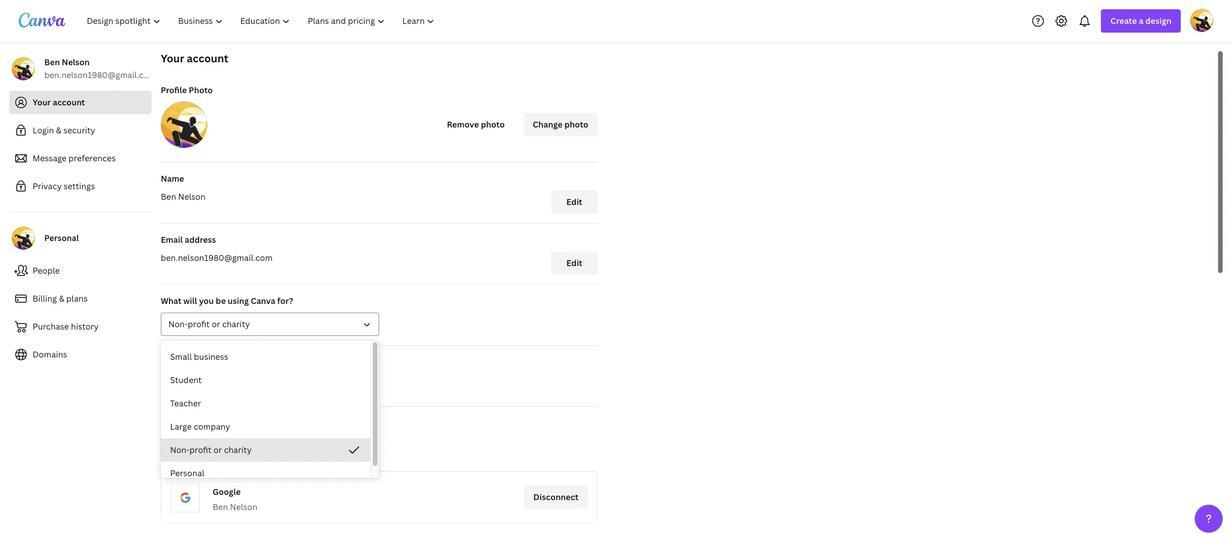 Task type: vqa. For each thing, say whether or not it's contained in the screenshot.
Zoom Button
no



Task type: locate. For each thing, give the bounding box(es) containing it.
1 vertical spatial edit
[[567, 258, 583, 269]]

what will you be using canva for?
[[161, 296, 293, 307]]

1 to from the left
[[247, 450, 255, 461]]

or down be
[[212, 319, 220, 330]]

nelson up "your account" link
[[62, 57, 90, 68]]

domains link
[[9, 343, 152, 367]]

ben down name
[[161, 191, 176, 202]]

photo right 'change' on the top left of page
[[565, 119, 589, 130]]

2 vertical spatial nelson
[[230, 502, 258, 513]]

0 vertical spatial canva
[[251, 296, 275, 307]]

message preferences link
[[9, 147, 152, 170]]

photo right remove
[[481, 119, 505, 130]]

2 vertical spatial ben
[[213, 502, 228, 513]]

personal
[[44, 233, 79, 244], [170, 468, 204, 479]]

large company
[[170, 421, 230, 432]]

ben.nelson1980@gmail.com
[[44, 69, 156, 80], [161, 252, 273, 263]]

0 horizontal spatial ben
[[44, 57, 60, 68]]

0 vertical spatial &
[[56, 125, 61, 136]]

2 to from the left
[[280, 450, 288, 461]]

1 vertical spatial charity
[[224, 445, 252, 456]]

your up login
[[33, 97, 51, 108]]

your
[[161, 51, 184, 65], [33, 97, 51, 108]]

charity down using
[[222, 319, 250, 330]]

charity
[[222, 319, 250, 330], [224, 445, 252, 456]]

1 vertical spatial non-profit or charity
[[170, 445, 252, 456]]

personal up the people at the left
[[44, 233, 79, 244]]

1 vertical spatial nelson
[[178, 191, 206, 202]]

to left the log at the left of the page
[[247, 450, 255, 461]]

nelson down google
[[230, 502, 258, 513]]

1 horizontal spatial personal
[[170, 468, 204, 479]]

nelson down name
[[178, 191, 206, 202]]

& for login
[[56, 125, 61, 136]]

photo
[[481, 119, 505, 130], [565, 119, 589, 130]]

plans
[[66, 293, 88, 304]]

0 vertical spatial or
[[212, 319, 220, 330]]

photo for change photo
[[565, 119, 589, 130]]

ben.nelson1980@gmail.com up "your account" link
[[44, 69, 156, 80]]

small business
[[170, 351, 228, 363]]

email address
[[161, 234, 216, 245]]

1 vertical spatial non-
[[170, 445, 190, 456]]

0 vertical spatial ben
[[44, 57, 60, 68]]

nelson inside 'ben nelson ben.nelson1980@gmail.com'
[[62, 57, 90, 68]]

billing
[[33, 293, 57, 304]]

personal button
[[161, 462, 371, 486]]

settings
[[64, 181, 95, 192]]

you left be
[[199, 296, 214, 307]]

to
[[247, 450, 255, 461], [280, 450, 288, 461]]

remove photo button
[[438, 113, 514, 136]]

1 vertical spatial or
[[214, 445, 222, 456]]

0 vertical spatial ben.nelson1980@gmail.com
[[44, 69, 156, 80]]

your account up the login & security
[[33, 97, 85, 108]]

0 vertical spatial edit button
[[551, 191, 598, 214]]

non-profit or charity down be
[[168, 319, 250, 330]]

billing & plans
[[33, 293, 88, 304]]

google
[[213, 487, 241, 498]]

remove
[[447, 119, 479, 130]]

2 edit button from the top
[[551, 252, 598, 275]]

0 horizontal spatial your account
[[33, 97, 85, 108]]

edit button for ben.nelson1980@gmail.com
[[551, 252, 598, 275]]

charity left the log at the left of the page
[[224, 445, 252, 456]]

address
[[185, 234, 216, 245]]

list box
[[161, 346, 371, 486]]

charity inside 'option'
[[224, 445, 252, 456]]

non-profit or charity
[[168, 319, 250, 330], [170, 445, 252, 456]]

edit button
[[551, 191, 598, 214], [551, 252, 598, 275]]

services
[[161, 450, 194, 461]]

0 vertical spatial edit
[[567, 196, 583, 208]]

1 vertical spatial personal
[[170, 468, 204, 479]]

google ben nelson
[[213, 487, 258, 513]]

1 horizontal spatial ben.nelson1980@gmail.com
[[161, 252, 273, 263]]

ben for ben nelson
[[161, 191, 176, 202]]

account up the login & security
[[53, 97, 85, 108]]

2 photo from the left
[[565, 119, 589, 130]]

social
[[207, 418, 230, 429]]

login & security
[[33, 125, 95, 136]]

large
[[170, 421, 192, 432]]

non- down large
[[170, 445, 190, 456]]

student option
[[161, 369, 371, 392]]

your account
[[161, 51, 229, 65], [33, 97, 85, 108]]

1 edit button from the top
[[551, 191, 598, 214]]

ben
[[44, 57, 60, 68], [161, 191, 176, 202], [213, 502, 228, 513]]

0 vertical spatial you
[[199, 296, 214, 307]]

personal option
[[161, 462, 371, 486]]

0 horizontal spatial nelson
[[62, 57, 90, 68]]

0 horizontal spatial photo
[[481, 119, 505, 130]]

login & security link
[[9, 119, 152, 142]]

ben up "your account" link
[[44, 57, 60, 68]]

to right in
[[280, 450, 288, 461]]

your account up photo
[[161, 51, 229, 65]]

you
[[199, 296, 214, 307], [214, 450, 229, 461]]

0 horizontal spatial your
[[33, 97, 51, 108]]

you for will
[[199, 296, 214, 307]]

1 edit from the top
[[567, 196, 583, 208]]

non- down what at the bottom
[[168, 319, 188, 330]]

name
[[161, 173, 184, 184]]

you left use
[[214, 450, 229, 461]]

& left plans
[[59, 293, 64, 304]]

nelson for ben nelson
[[178, 191, 206, 202]]

large company button
[[161, 416, 371, 439]]

or right that at left
[[214, 445, 222, 456]]

profit down large company
[[190, 445, 212, 456]]

nelson
[[62, 57, 90, 68], [178, 191, 206, 202], [230, 502, 258, 513]]

security
[[63, 125, 95, 136]]

ben for ben nelson ben.nelson1980@gmail.com
[[44, 57, 60, 68]]

a
[[1140, 15, 1144, 26]]

1 horizontal spatial to
[[280, 450, 288, 461]]

1 vertical spatial edit button
[[551, 252, 598, 275]]

1 horizontal spatial photo
[[565, 119, 589, 130]]

or
[[212, 319, 220, 330], [214, 445, 222, 456]]

1 vertical spatial account
[[53, 97, 85, 108]]

1 photo from the left
[[481, 119, 505, 130]]

edit
[[567, 196, 583, 208], [567, 258, 583, 269]]

2 horizontal spatial ben
[[213, 502, 228, 513]]

student
[[170, 375, 202, 386]]

domains
[[33, 349, 67, 360]]

ben down google
[[213, 502, 228, 513]]

2 edit from the top
[[567, 258, 583, 269]]

using
[[228, 296, 249, 307]]

1 vertical spatial &
[[59, 293, 64, 304]]

non-
[[168, 319, 188, 330], [170, 445, 190, 456]]

& right login
[[56, 125, 61, 136]]

0 vertical spatial your account
[[161, 51, 229, 65]]

profit down will
[[188, 319, 210, 330]]

non-profit or charity down the company
[[170, 445, 252, 456]]

ben.nelson1980@gmail.com down address
[[161, 252, 273, 263]]

1 horizontal spatial ben
[[161, 191, 176, 202]]

0 vertical spatial non-profit or charity
[[168, 319, 250, 330]]

2 horizontal spatial nelson
[[230, 502, 258, 513]]

log
[[257, 450, 269, 461]]

1 horizontal spatial nelson
[[178, 191, 206, 202]]

profit
[[188, 319, 210, 330], [190, 445, 212, 456]]

for?
[[277, 296, 293, 307]]

1 vertical spatial profit
[[190, 445, 212, 456]]

account
[[187, 51, 229, 65], [53, 97, 85, 108]]

ben nelson image
[[1191, 8, 1214, 32]]

ben inside 'ben nelson ben.nelson1980@gmail.com'
[[44, 57, 60, 68]]

1 vertical spatial your
[[33, 97, 51, 108]]

0 horizontal spatial to
[[247, 450, 255, 461]]

1 horizontal spatial your
[[161, 51, 184, 65]]

non- inside 'option'
[[170, 445, 190, 456]]

Non-profit or charity button
[[161, 313, 379, 336]]

0 vertical spatial account
[[187, 51, 229, 65]]

1 vertical spatial you
[[214, 450, 229, 461]]

1 vertical spatial canva
[[290, 450, 315, 461]]

canva right in
[[290, 450, 315, 461]]

0 vertical spatial nelson
[[62, 57, 90, 68]]

create a design
[[1111, 15, 1172, 26]]

1 horizontal spatial canva
[[290, 450, 315, 461]]

1 vertical spatial ben
[[161, 191, 176, 202]]

edit button for ben nelson
[[551, 191, 598, 214]]

canva left for?
[[251, 296, 275, 307]]

1 vertical spatial your account
[[33, 97, 85, 108]]

your account link
[[9, 91, 152, 114]]

0 vertical spatial personal
[[44, 233, 79, 244]]

edit for ben.nelson1980@gmail.com
[[567, 258, 583, 269]]

&
[[56, 125, 61, 136], [59, 293, 64, 304]]

personal down services
[[170, 468, 204, 479]]

account up photo
[[187, 51, 229, 65]]

language
[[161, 357, 199, 368]]

0 horizontal spatial canva
[[251, 296, 275, 307]]

canva
[[251, 296, 275, 307], [290, 450, 315, 461]]

your up profile
[[161, 51, 184, 65]]



Task type: describe. For each thing, give the bounding box(es) containing it.
0 vertical spatial charity
[[222, 319, 250, 330]]

student button
[[161, 369, 371, 392]]

you for that
[[214, 450, 229, 461]]

purchase
[[33, 321, 69, 332]]

privacy settings link
[[9, 175, 152, 198]]

non-profit or charity inside 'option'
[[170, 445, 252, 456]]

edit for ben nelson
[[567, 196, 583, 208]]

create
[[1111, 15, 1138, 26]]

services that you use to log in to canva
[[161, 450, 315, 461]]

photo
[[189, 85, 213, 96]]

personal inside button
[[170, 468, 204, 479]]

that
[[196, 450, 212, 461]]

people
[[33, 265, 60, 276]]

non-profit or charity button
[[161, 439, 371, 462]]

nelson inside google ben nelson
[[230, 502, 258, 513]]

purchase history link
[[9, 315, 152, 339]]

connected
[[161, 418, 205, 429]]

purchase history
[[33, 321, 99, 332]]

create a design button
[[1102, 9, 1181, 33]]

email
[[161, 234, 183, 245]]

1 vertical spatial ben.nelson1980@gmail.com
[[161, 252, 273, 263]]

people link
[[9, 259, 152, 283]]

photo for remove photo
[[481, 119, 505, 130]]

history
[[71, 321, 99, 332]]

1 horizontal spatial account
[[187, 51, 229, 65]]

0 vertical spatial your
[[161, 51, 184, 65]]

what
[[161, 296, 182, 307]]

0 vertical spatial non-
[[168, 319, 188, 330]]

will
[[184, 296, 197, 307]]

& for billing
[[59, 293, 64, 304]]

ben nelson ben.nelson1980@gmail.com
[[44, 57, 156, 80]]

top level navigation element
[[79, 9, 445, 33]]

0 horizontal spatial account
[[53, 97, 85, 108]]

0 vertical spatial profit
[[188, 319, 210, 330]]

profit inside 'option'
[[190, 445, 212, 456]]

small business button
[[161, 346, 371, 369]]

business
[[194, 351, 228, 363]]

non-profit or charity option
[[161, 439, 371, 462]]

small
[[170, 351, 192, 363]]

remove photo
[[447, 119, 505, 130]]

ben inside google ben nelson
[[213, 502, 228, 513]]

disconnect button
[[524, 486, 588, 509]]

company
[[194, 421, 230, 432]]

0 horizontal spatial ben.nelson1980@gmail.com
[[44, 69, 156, 80]]

privacy settings
[[33, 181, 95, 192]]

teacher option
[[161, 392, 371, 416]]

change
[[533, 119, 563, 130]]

ben nelson
[[161, 191, 206, 202]]

be
[[216, 296, 226, 307]]

login
[[33, 125, 54, 136]]

list box containing small business
[[161, 346, 371, 486]]

profile photo
[[161, 85, 213, 96]]

0 horizontal spatial personal
[[44, 233, 79, 244]]

small business option
[[161, 346, 371, 369]]

design
[[1146, 15, 1172, 26]]

change photo button
[[524, 113, 598, 136]]

teacher button
[[161, 392, 371, 416]]

teacher
[[170, 398, 201, 409]]

or inside 'option'
[[214, 445, 222, 456]]

connected social accounts
[[161, 418, 268, 429]]

preferences
[[68, 153, 116, 164]]

profile
[[161, 85, 187, 96]]

change photo
[[533, 119, 589, 130]]

billing & plans link
[[9, 287, 152, 311]]

nelson for ben nelson ben.nelson1980@gmail.com
[[62, 57, 90, 68]]

message
[[33, 153, 67, 164]]

1 horizontal spatial your account
[[161, 51, 229, 65]]

large company option
[[161, 416, 371, 439]]

accounts
[[232, 418, 268, 429]]

in
[[271, 450, 278, 461]]

disconnect
[[534, 492, 579, 503]]

use
[[231, 450, 245, 461]]

message preferences
[[33, 153, 116, 164]]

privacy
[[33, 181, 62, 192]]



